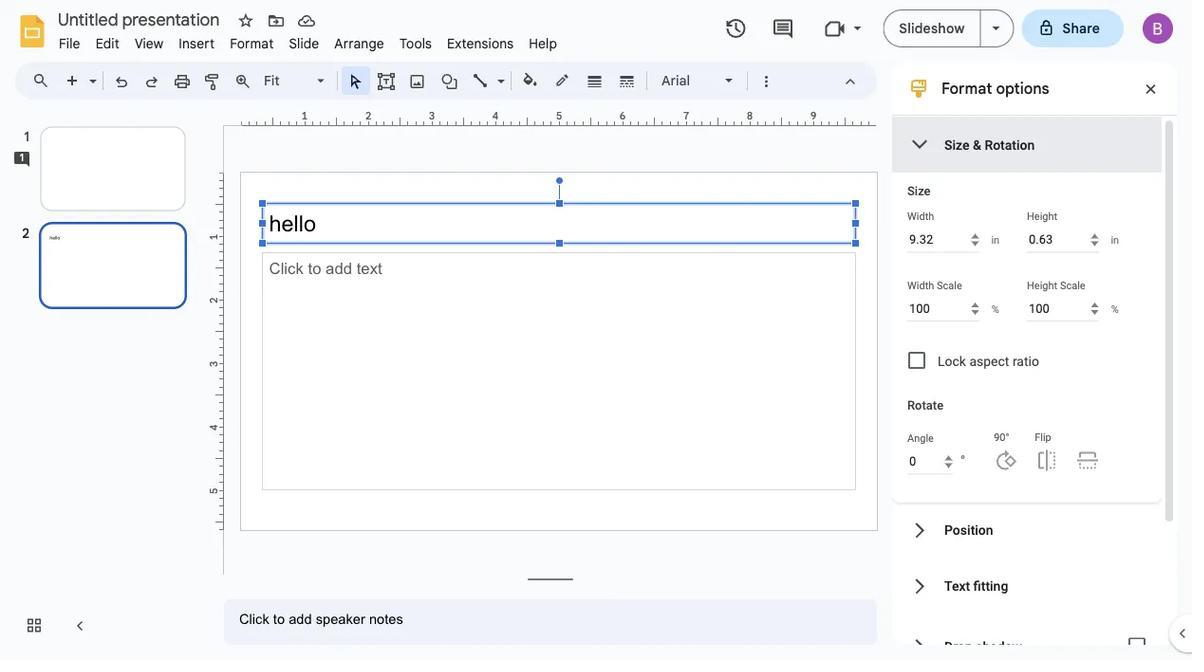 Task type: vqa. For each thing, say whether or not it's contained in the screenshot.
Slideshow
yes



Task type: locate. For each thing, give the bounding box(es) containing it.
1 width from the top
[[907, 211, 934, 223]]

help
[[529, 35, 557, 52]]

share
[[1063, 20, 1100, 37]]

1 horizontal spatial scale
[[1060, 280, 1085, 291]]

1 % from the left
[[992, 303, 999, 315]]

1 horizontal spatial %
[[1111, 303, 1119, 315]]

arrange
[[334, 35, 384, 52]]

text
[[944, 579, 970, 594]]

extensions menu item
[[440, 32, 521, 55]]

Menus field
[[24, 67, 65, 94]]

format
[[230, 35, 274, 52], [942, 79, 992, 98]]

1 scale from the left
[[937, 280, 962, 291]]

format inside format options section
[[942, 79, 992, 98]]

menu bar inside menu bar "banner"
[[51, 25, 565, 56]]

format down star checkbox
[[230, 35, 274, 52]]

tools
[[399, 35, 432, 52]]

0 vertical spatial size
[[944, 137, 970, 153]]

scale up 'height scale, measured in percents. value must be between 1 and 9374383' text field
[[1060, 280, 1085, 291]]

in for width
[[991, 234, 1000, 246]]

0 vertical spatial format
[[230, 35, 274, 52]]

menu bar
[[51, 25, 565, 56]]

1 horizontal spatial in
[[1111, 234, 1119, 246]]

1 vertical spatial size
[[907, 184, 931, 198]]

1 horizontal spatial option
[[616, 67, 638, 94]]

height
[[1027, 211, 1057, 223], [1027, 280, 1057, 291]]

size up width, measured in inches. value must be between 0.01 and 58712 "text field"
[[907, 184, 931, 198]]

1 height from the top
[[1027, 211, 1057, 223]]

2 scale from the left
[[1060, 280, 1085, 291]]

scale
[[937, 280, 962, 291], [1060, 280, 1085, 291]]

menu bar containing file
[[51, 25, 565, 56]]

width for width scale
[[907, 280, 934, 291]]

navigation inside format options application
[[0, 107, 209, 661]]

0 horizontal spatial scale
[[937, 280, 962, 291]]

1 vertical spatial format
[[942, 79, 992, 98]]

1 horizontal spatial format
[[942, 79, 992, 98]]

format for format
[[230, 35, 274, 52]]

width
[[907, 211, 934, 223], [907, 280, 934, 291]]

edit
[[96, 35, 119, 52]]

width up width, measured in inches. value must be between 0.01 and 58712 "text field"
[[907, 211, 934, 223]]

presentation options image
[[992, 27, 1000, 30]]

width up width scale, measured in percents. value must be between 0.9 and 630086 text box
[[907, 280, 934, 291]]

2 option from the left
[[616, 67, 638, 94]]

size for size & rotation
[[944, 137, 970, 153]]

height up 'height scale, measured in percents. value must be between 1 and 9374383' text field
[[1027, 280, 1057, 291]]

in right the height, measured in inches. value must be between 0.01 and 58712 "text box"
[[1111, 234, 1119, 246]]

size inside tab
[[944, 137, 970, 153]]

in
[[991, 234, 1000, 246], [1111, 234, 1119, 246]]

2 in from the left
[[1111, 234, 1119, 246]]

fill color: transparent image
[[520, 67, 541, 92]]

2 height from the top
[[1027, 280, 1057, 291]]

option right border color: transparent icon
[[584, 67, 606, 94]]

Height, measured in inches. Value must be between 0.01 and 58712 text field
[[1027, 227, 1099, 253]]

size left &
[[944, 137, 970, 153]]

rotation
[[985, 137, 1035, 153]]

size
[[944, 137, 970, 153], [907, 184, 931, 198]]

edit menu item
[[88, 32, 127, 55]]

Angle, measured in degrees. Value must be between 0 and 360 text field
[[907, 449, 952, 475]]

0 horizontal spatial in
[[991, 234, 1000, 246]]

0 vertical spatial height
[[1027, 211, 1057, 223]]

new slide with layout image
[[84, 68, 97, 75]]

0 horizontal spatial %
[[992, 303, 999, 315]]

angle
[[907, 433, 934, 445]]

fitting
[[973, 579, 1008, 594]]

0 horizontal spatial format
[[230, 35, 274, 52]]

navigation
[[0, 107, 209, 661]]

1 vertical spatial width
[[907, 280, 934, 291]]

arial option
[[662, 67, 714, 94]]

scale for width scale
[[937, 280, 962, 291]]

height scale
[[1027, 280, 1085, 291]]

format inside format menu item
[[230, 35, 274, 52]]

1 option from the left
[[584, 67, 606, 94]]

option
[[584, 67, 606, 94], [616, 67, 638, 94]]

share button
[[1022, 9, 1124, 47]]

in right width, measured in inches. value must be between 0.01 and 58712 "text field"
[[991, 234, 1000, 246]]

position
[[944, 523, 993, 538]]

% right 'height scale, measured in percents. value must be between 1 and 9374383' text field
[[1111, 303, 1119, 315]]

0 horizontal spatial size
[[907, 184, 931, 198]]

scale for height scale
[[1060, 280, 1085, 291]]

width for width
[[907, 211, 934, 223]]

option left arial
[[616, 67, 638, 94]]

drop shadow
[[944, 639, 1022, 655]]

aspect
[[969, 354, 1009, 369]]

height up the height, measured in inches. value must be between 0.01 and 58712 "text box"
[[1027, 211, 1057, 223]]

position tab
[[892, 503, 1162, 559]]

size & rotation
[[944, 137, 1035, 153]]

format left 'options'
[[942, 79, 992, 98]]

1 in from the left
[[991, 234, 1000, 246]]

0 vertical spatial width
[[907, 211, 934, 223]]

0 horizontal spatial option
[[584, 67, 606, 94]]

Rename text field
[[51, 8, 231, 30]]

1 vertical spatial height
[[1027, 280, 1057, 291]]

scale up width scale, measured in percents. value must be between 0.9 and 630086 text box
[[937, 280, 962, 291]]

% right width scale, measured in percents. value must be between 0.9 and 630086 text box
[[992, 303, 999, 315]]

1 horizontal spatial size
[[944, 137, 970, 153]]

Zoom text field
[[261, 67, 314, 94]]

%
[[992, 303, 999, 315], [1111, 303, 1119, 315]]

2 width from the top
[[907, 280, 934, 291]]

extensions
[[447, 35, 514, 52]]

2 % from the left
[[1111, 303, 1119, 315]]

help menu item
[[521, 32, 565, 55]]

rotate
[[907, 399, 944, 413]]

tools menu item
[[392, 32, 440, 55]]



Task type: describe. For each thing, give the bounding box(es) containing it.
options
[[996, 79, 1049, 98]]

slide
[[289, 35, 319, 52]]

view
[[135, 35, 164, 52]]

Zoom field
[[258, 67, 333, 95]]

arrange menu item
[[327, 32, 392, 55]]

Height Scale, measured in percents. Value must be between 1 and 9374383 text field
[[1027, 296, 1099, 322]]

format for format options
[[942, 79, 992, 98]]

shadow
[[976, 639, 1022, 655]]

text fitting tab
[[892, 559, 1162, 615]]

drop
[[944, 639, 973, 655]]

slideshow
[[899, 20, 965, 37]]

format options application
[[0, 0, 1192, 661]]

insert
[[179, 35, 215, 52]]

slide menu item
[[281, 32, 327, 55]]

% for width scale
[[992, 303, 999, 315]]

flip
[[1035, 432, 1051, 444]]

&
[[973, 137, 981, 153]]

view menu item
[[127, 32, 171, 55]]

insert image image
[[407, 67, 429, 94]]

height for height
[[1027, 211, 1057, 223]]

height for height scale
[[1027, 280, 1057, 291]]

menu bar banner
[[0, 0, 1192, 661]]

format options section
[[892, 62, 1177, 661]]

insert menu item
[[171, 32, 222, 55]]

Width Scale, measured in percents. Value must be between 0.9 and 630086 text field
[[907, 296, 979, 322]]

drop shadow tab
[[892, 615, 1162, 661]]

Width, measured in inches. Value must be between 0.01 and 58712 text field
[[907, 227, 979, 253]]

Star checkbox
[[233, 8, 259, 34]]

% for height scale
[[1111, 303, 1119, 315]]

lock
[[938, 354, 966, 369]]

file
[[59, 35, 80, 52]]

shape image
[[439, 67, 461, 94]]

width scale
[[907, 280, 962, 291]]

border color: transparent image
[[552, 67, 574, 92]]

in for height
[[1111, 234, 1119, 246]]

slideshow button
[[883, 9, 981, 47]]

file menu item
[[51, 32, 88, 55]]

°
[[960, 453, 966, 469]]

arial
[[662, 72, 690, 89]]

lock aspect ratio
[[938, 354, 1039, 369]]

Lock aspect ratio checkbox
[[908, 352, 925, 369]]

format options
[[942, 79, 1049, 98]]

text fitting
[[944, 579, 1008, 594]]

90°
[[994, 432, 1010, 444]]

format menu item
[[222, 32, 281, 55]]

ratio
[[1013, 354, 1039, 369]]

main toolbar
[[56, 66, 781, 95]]

size & rotation tab
[[892, 117, 1162, 173]]

size for size
[[907, 184, 931, 198]]



